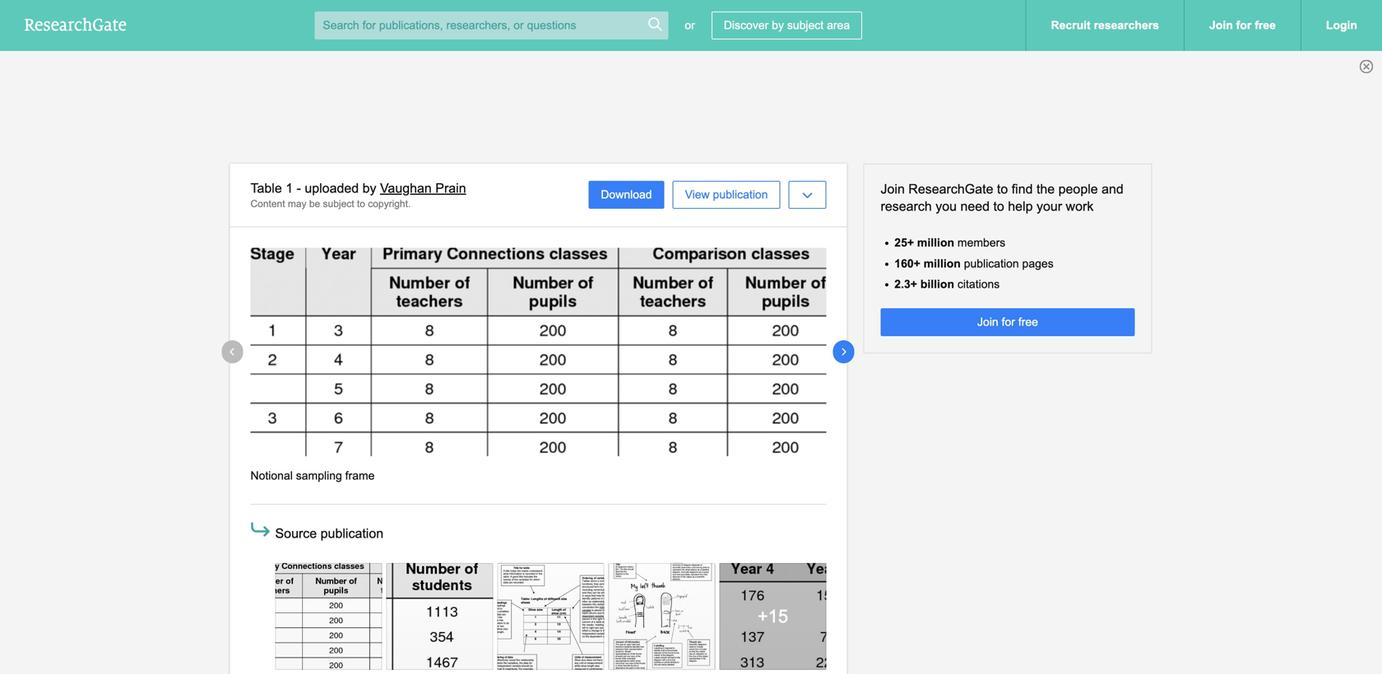 Task type: locate. For each thing, give the bounding box(es) containing it.
sampling
[[296, 470, 342, 483]]

1 horizontal spatial for
[[1236, 19, 1252, 32]]

1 horizontal spatial join for free link
[[1184, 0, 1301, 51]]

for
[[1236, 19, 1252, 32], [1002, 316, 1015, 329]]

1 horizontal spatial subject
[[787, 19, 824, 32]]

0 horizontal spatial size m image
[[248, 518, 273, 542]]

copyright.
[[368, 198, 411, 209]]

you
[[936, 199, 957, 214]]

0 vertical spatial by
[[772, 19, 784, 32]]

1
[[286, 181, 293, 196]]

size m image
[[319, 617, 339, 637], [541, 617, 561, 637], [652, 617, 672, 637], [763, 617, 783, 637]]

subject
[[787, 19, 824, 32], [323, 198, 354, 209]]

by inside table 1 - uploaded by vaughan prain content may be subject to copyright.
[[362, 181, 376, 196]]

1 size m image from the left
[[319, 617, 339, 637]]

0 vertical spatial million
[[917, 237, 954, 249]]

join for free link inside the +15 main content
[[881, 309, 1135, 337]]

researchgate logo image
[[25, 17, 127, 31]]

research
[[881, 199, 932, 214]]

join for free link
[[1184, 0, 1301, 51], [881, 309, 1135, 337]]

publication for source publication
[[321, 527, 384, 542]]

0 horizontal spatial join for free link
[[881, 309, 1135, 337]]

0 horizontal spatial join
[[881, 182, 905, 197]]

25+
[[895, 237, 914, 249]]

source publication
[[275, 527, 384, 542]]

by up copyright.
[[362, 181, 376, 196]]

million
[[917, 237, 954, 249], [924, 257, 961, 270]]

size m image
[[248, 518, 273, 542], [430, 617, 450, 637]]

2 horizontal spatial publication
[[964, 257, 1019, 270]]

publication right view
[[713, 189, 768, 201]]

2 vertical spatial join
[[977, 316, 999, 329]]

1 vertical spatial publication
[[964, 257, 1019, 270]]

free down pages
[[1018, 316, 1038, 329]]

0 vertical spatial for
[[1236, 19, 1252, 32]]

1 horizontal spatial join
[[977, 316, 999, 329]]

publication down members on the right of page
[[964, 257, 1019, 270]]

view publication
[[685, 189, 768, 201]]

work
[[1066, 199, 1094, 214]]

join for free
[[1209, 19, 1276, 32], [977, 316, 1038, 329]]

prain
[[435, 181, 466, 196]]

need
[[960, 199, 990, 214]]

0 vertical spatial join for free
[[1209, 19, 1276, 32]]

1 vertical spatial free
[[1018, 316, 1038, 329]]

to
[[997, 182, 1008, 197], [357, 198, 365, 209], [993, 199, 1004, 214]]

notional
[[251, 470, 293, 483]]

3 size m image from the left
[[652, 617, 672, 637]]

by
[[772, 19, 784, 32], [362, 181, 376, 196]]

researchgate
[[909, 182, 993, 197]]

recruit researchers link
[[1025, 0, 1184, 51]]

publication right source
[[321, 527, 384, 542]]

size s image
[[647, 16, 663, 32]]

+15
[[758, 607, 788, 627]]

uploaded
[[305, 181, 359, 196]]

subject down the uploaded
[[323, 198, 354, 209]]

free left the login link
[[1255, 19, 1276, 32]]

be
[[309, 198, 320, 209]]

1 vertical spatial million
[[924, 257, 961, 270]]

0 horizontal spatial subject
[[323, 198, 354, 209]]

free inside the +15 main content
[[1018, 316, 1038, 329]]

million right 25+
[[917, 237, 954, 249]]

25+ million members 160+ million publication pages 2.3+ billion citations
[[895, 237, 1054, 291]]

publication
[[713, 189, 768, 201], [964, 257, 1019, 270], [321, 527, 384, 542]]

or
[[685, 19, 695, 32]]

1 vertical spatial join for free
[[977, 316, 1038, 329]]

0 horizontal spatial for
[[1002, 316, 1015, 329]]

to left help
[[993, 199, 1004, 214]]

recruit researchers
[[1051, 19, 1159, 32]]

2 vertical spatial publication
[[321, 527, 384, 542]]

1 vertical spatial join
[[881, 182, 905, 197]]

subject left area at the right top of page
[[787, 19, 824, 32]]

by right discover in the right top of the page
[[772, 19, 784, 32]]

notional sampling frame image
[[251, 248, 826, 457]]

4 size m image from the left
[[763, 617, 783, 637]]

Search for publications, researchers, or questions field
[[315, 12, 668, 39]]

1 vertical spatial by
[[362, 181, 376, 196]]

million up "billion"
[[924, 257, 961, 270]]

2 horizontal spatial join
[[1209, 19, 1233, 32]]

may
[[288, 198, 306, 209]]

1 horizontal spatial by
[[772, 19, 784, 32]]

pages
[[1022, 257, 1054, 270]]

join for free inside the +15 main content
[[977, 316, 1038, 329]]

frame
[[345, 470, 375, 483]]

to inside table 1 - uploaded by vaughan prain content may be subject to copyright.
[[357, 198, 365, 209]]

download
[[601, 189, 652, 201]]

0 horizontal spatial free
[[1018, 316, 1038, 329]]

0 horizontal spatial join for free
[[977, 316, 1038, 329]]

1 vertical spatial for
[[1002, 316, 1015, 329]]

0 vertical spatial size m image
[[248, 518, 273, 542]]

1 horizontal spatial free
[[1255, 19, 1276, 32]]

0 vertical spatial subject
[[787, 19, 824, 32]]

0 horizontal spatial publication
[[321, 527, 384, 542]]

members
[[958, 237, 1006, 249]]

notional sampling frame
[[251, 470, 375, 483]]

1 vertical spatial join for free link
[[881, 309, 1135, 337]]

1 vertical spatial subject
[[323, 198, 354, 209]]

join
[[1209, 19, 1233, 32], [881, 182, 905, 197], [977, 316, 999, 329]]

1 vertical spatial size m image
[[430, 617, 450, 637]]

free
[[1255, 19, 1276, 32], [1018, 316, 1038, 329]]

+15 link
[[719, 564, 826, 671]]

0 vertical spatial publication
[[713, 189, 768, 201]]

citations
[[958, 278, 1000, 291]]

to left copyright.
[[357, 198, 365, 209]]

area
[[827, 19, 850, 32]]

view
[[685, 189, 710, 201]]

0 horizontal spatial by
[[362, 181, 376, 196]]

1 horizontal spatial publication
[[713, 189, 768, 201]]



Task type: describe. For each thing, give the bounding box(es) containing it.
download link
[[589, 181, 664, 209]]

and
[[1102, 182, 1124, 197]]

0 vertical spatial join
[[1209, 19, 1233, 32]]

for inside the +15 main content
[[1002, 316, 1015, 329]]

0 vertical spatial join for free link
[[1184, 0, 1301, 51]]

discover by subject area link
[[712, 12, 862, 39]]

find
[[1012, 182, 1033, 197]]

view publication link
[[673, 181, 780, 209]]

billion
[[920, 278, 954, 291]]

your
[[1037, 199, 1062, 214]]

join researchgate to find the people and research you need to help your work
[[881, 182, 1124, 214]]

-
[[297, 181, 301, 196]]

the
[[1037, 182, 1055, 197]]

size m image inside +15 link
[[763, 617, 783, 637]]

researchers
[[1094, 19, 1159, 32]]

table 1 - uploaded by vaughan prain content may be subject to copyright.
[[251, 181, 466, 209]]

recruit
[[1051, 19, 1091, 32]]

vaughan
[[380, 181, 432, 196]]

vaughan prain link
[[380, 181, 466, 196]]

+15 main content
[[0, 164, 1382, 675]]

join inside the join researchgate to find the people and research you need to help your work
[[881, 182, 905, 197]]

content
[[251, 198, 285, 209]]

login link
[[1301, 0, 1382, 51]]

subject inside table 1 - uploaded by vaughan prain content may be subject to copyright.
[[323, 198, 354, 209]]

to left find
[[997, 182, 1008, 197]]

160+
[[895, 257, 920, 270]]

source
[[275, 527, 317, 542]]

people
[[1059, 182, 1098, 197]]

publication for view publication
[[713, 189, 768, 201]]

2 size m image from the left
[[541, 617, 561, 637]]

discover
[[724, 19, 769, 32]]

publication inside 25+ million members 160+ million publication pages 2.3+ billion citations
[[964, 257, 1019, 270]]

0 vertical spatial free
[[1255, 19, 1276, 32]]

table
[[251, 181, 282, 196]]

login
[[1326, 19, 1357, 32]]

1 horizontal spatial size m image
[[430, 617, 450, 637]]

2.3+
[[895, 278, 917, 291]]

1 horizontal spatial join for free
[[1209, 19, 1276, 32]]

discover by subject area
[[724, 19, 850, 32]]

help
[[1008, 199, 1033, 214]]



Task type: vqa. For each thing, say whether or not it's contained in the screenshot.
main content
no



